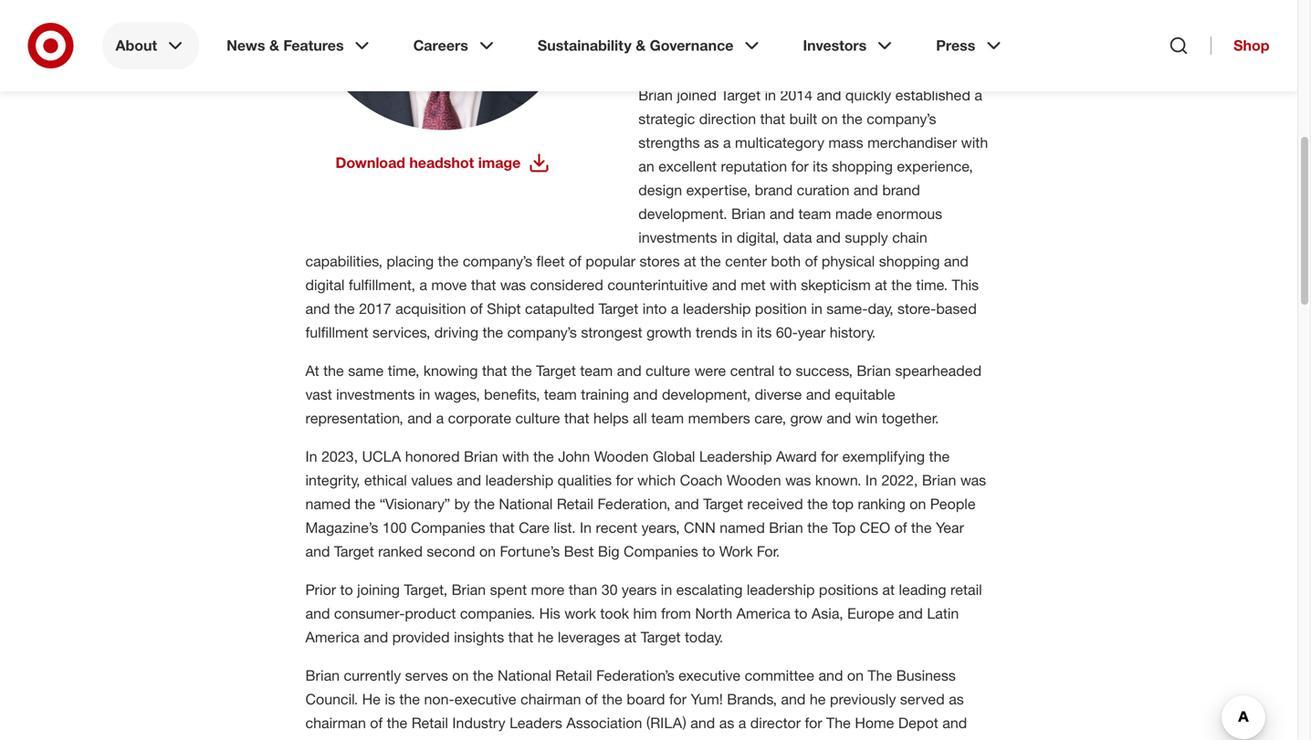 Task type: describe. For each thing, give the bounding box(es) containing it.
insights
[[454, 629, 504, 646]]

both
[[771, 252, 801, 270]]

for up (rila)
[[669, 691, 687, 708]]

news
[[227, 37, 265, 54]]

that inside prior to joining target, brian spent more than 30 years in escalating leadership positions at leading retail and consumer-product companies. his work took him from north america to asia, europe and latin america and provided insights that he leverages at target today.
[[508, 629, 533, 646]]

and up data
[[770, 205, 794, 223]]

award
[[776, 448, 817, 466]]

for inside brian joined target in 2014 and quickly established a strategic direction that built on the company's strengths as a multicategory mass merchandiser with an excellent reputation for its shopping experience, design expertise, brand curation and brand development. brian and team made enormous investments in digital, data and supply chain capabilities, placing the company's fleet of popular stores at the center both of physical shopping and digital fulfillment, a move that was considered counterintuitive and met with skepticism at the time. this and the 2017 acquisition of shipt catapulted target into a leadership position in same-day, store-based fulfillment services, driving the company's strongest growth trends in its 60-year history.
[[791, 157, 809, 175]]

which
[[637, 472, 676, 489]]

best
[[564, 543, 594, 561]]

mass
[[828, 134, 863, 152]]

at down him
[[624, 629, 637, 646]]

brian inside prior to joining target, brian spent more than 30 years in escalating leadership positions at leading retail and consumer-product companies. his work took him from north america to asia, europe and latin america and provided insights that he leverages at target today.
[[452, 581, 486, 599]]

into
[[643, 300, 667, 318]]

strengths
[[638, 134, 700, 152]]

took
[[600, 605, 629, 623]]

the up benefits,
[[511, 362, 532, 380]]

for up 'federation,'
[[616, 472, 633, 489]]

expertise,
[[686, 181, 751, 199]]

the right by at the bottom left of the page
[[474, 495, 495, 513]]

the up fulfillment at the left top
[[334, 300, 355, 318]]

and down consumer-
[[364, 629, 388, 646]]

a right into on the top
[[671, 300, 679, 318]]

1 horizontal spatial the
[[868, 667, 892, 685]]

and left 'met'
[[712, 276, 737, 294]]

the down ethical
[[355, 495, 375, 513]]

fortune's
[[500, 543, 560, 561]]

his
[[539, 605, 560, 623]]

retail inside in 2023, ucla honored brian with the john wooden global leadership award for exemplifying the integrity, ethical values and leadership qualities for which coach wooden was known. in 2022, brian was named the "visionary" by the national retail federation, and target received the top ranking on people magazine's 100 companies that care list. in recent years, cnn named brian the top ceo of the year and target ranked second on fortune's best big companies to work for.
[[557, 495, 594, 513]]

spearheaded
[[895, 362, 982, 380]]

that up multicategory
[[760, 110, 785, 128]]

0 horizontal spatial culture
[[515, 409, 560, 427]]

1 vertical spatial executive
[[454, 691, 516, 708]]

on up 'previously' at the right of page
[[847, 667, 864, 685]]

the left the year
[[911, 519, 932, 537]]

target up strongest
[[599, 300, 638, 318]]

in inside at the same time, knowing that the target team and culture were central to success, brian spearheaded vast investments in wages, benefits, team training and development, diverse and equitable representation, and a corporate culture that helps all team members care, grow and win together.
[[419, 386, 430, 404]]

years,
[[641, 519, 680, 537]]

by
[[454, 495, 470, 513]]

served
[[900, 691, 945, 708]]

& for features
[[269, 37, 279, 54]]

0 horizontal spatial named
[[305, 495, 351, 513]]

national inside in 2023, ucla honored brian with the john wooden global leadership award for exemplifying the integrity, ethical values and leadership qualities for which coach wooden was known. in 2022, brian was named the "visionary" by the national retail federation, and target received the top ranking on people magazine's 100 companies that care list. in recent years, cnn named brian the top ceo of the year and target ranked second on fortune's best big companies to work for.
[[499, 495, 553, 513]]

and up 'previously' at the right of page
[[818, 667, 843, 685]]

day,
[[868, 300, 893, 318]]

sustainability & governance link
[[525, 22, 776, 69]]

popular
[[586, 252, 635, 270]]

investments inside brian joined target in 2014 and quickly established a strategic direction that built on the company's strengths as a multicategory mass merchandiser with an excellent reputation for its shopping experience, design expertise, brand curation and brand development. brian and team made enormous investments in digital, data and supply chain capabilities, placing the company's fleet of popular stores at the center both of physical shopping and digital fulfillment, a move that was considered counterintuitive and met with skepticism at the time. this and the 2017 acquisition of shipt catapulted target into a leadership position in same-day, store-based fulfillment services, driving the company's strongest growth trends in its 60-year history.
[[638, 229, 717, 246]]

the up association
[[602, 691, 623, 708]]

brands,
[[727, 691, 777, 708]]

magazine's
[[305, 519, 378, 537]]

he
[[362, 691, 381, 708]]

about
[[115, 37, 157, 54]]

strongest
[[581, 324, 642, 341]]

success,
[[796, 362, 853, 380]]

investments inside at the same time, knowing that the target team and culture were central to success, brian spearheaded vast investments in wages, benefits, team training and development, diverse and equitable representation, and a corporate culture that helps all team members care, grow and win together.
[[336, 386, 415, 404]]

2014
[[780, 86, 813, 104]]

download headshot image link
[[336, 152, 550, 174]]

met
[[741, 276, 766, 294]]

john
[[558, 448, 590, 466]]

and up honored
[[407, 409, 432, 427]]

capabilities,
[[305, 252, 382, 270]]

1 horizontal spatial named
[[720, 519, 765, 537]]

the up mass at the top right of page
[[842, 110, 863, 128]]

0 vertical spatial company's
[[867, 110, 936, 128]]

benefits,
[[484, 386, 540, 404]]

services,
[[372, 324, 430, 341]]

on right second
[[479, 543, 496, 561]]

1 vertical spatial retail
[[555, 667, 592, 685]]

this
[[952, 276, 979, 294]]

of up association
[[585, 691, 598, 708]]

depot
[[898, 714, 938, 732]]

1 brand from the left
[[755, 181, 793, 199]]

in up the year
[[811, 300, 822, 318]]

1 vertical spatial in
[[865, 472, 877, 489]]

digital
[[305, 276, 345, 294]]

non-
[[424, 691, 454, 708]]

north
[[695, 605, 732, 623]]

sustainability
[[538, 37, 632, 54]]

brian inside brian currently serves on the national retail federation's executive committee and on the business council. he is the non-executive chairman of the board for yum! brands, and he previously served as chairman of the retail industry leaders association (rila) and as a director for the home depot and polaris industries.
[[305, 667, 340, 685]]

prior to joining target, brian spent more than 30 years in escalating leadership positions at leading retail and consumer-product companies. his work took him from north america to asia, europe and latin america and provided insights that he leverages at target today.
[[305, 581, 982, 646]]

the left center on the top right of the page
[[700, 252, 721, 270]]

development.
[[638, 205, 727, 223]]

and down magazine's
[[305, 543, 330, 561]]

based
[[936, 300, 977, 318]]

stores
[[639, 252, 680, 270]]

the down insights
[[473, 667, 494, 685]]

retail
[[950, 581, 982, 599]]

0 horizontal spatial wooden
[[594, 448, 649, 466]]

win
[[855, 409, 878, 427]]

and up by at the bottom left of the page
[[457, 472, 481, 489]]

year
[[936, 519, 964, 537]]

known.
[[815, 472, 861, 489]]

and up cnn
[[675, 495, 699, 513]]

he inside prior to joining target, brian spent more than 30 years in escalating leadership positions at leading retail and consumer-product companies. his work took him from north america to asia, europe and latin america and provided insights that he leverages at target today.
[[537, 629, 554, 646]]

fleet
[[536, 252, 565, 270]]

a right established on the right of the page
[[975, 86, 982, 104]]

that inside in 2023, ucla honored brian with the john wooden global leadership award for exemplifying the integrity, ethical values and leadership qualities for which coach wooden was known. in 2022, brian was named the "visionary" by the national retail federation, and target received the top ranking on people magazine's 100 companies that care list. in recent years, cnn named brian the top ceo of the year and target ranked second on fortune's best big companies to work for.
[[489, 519, 515, 537]]

currently
[[344, 667, 401, 685]]

for right director
[[805, 714, 822, 732]]

team left training
[[544, 386, 577, 404]]

same
[[348, 362, 384, 380]]

download headshot image
[[336, 154, 521, 171]]

2023,
[[321, 448, 358, 466]]

honored
[[405, 448, 460, 466]]

in inside prior to joining target, brian spent more than 30 years in escalating leadership positions at leading retail and consumer-product companies. his work took him from north america to asia, europe and latin america and provided insights that he leverages at target today.
[[661, 581, 672, 599]]

for.
[[757, 543, 780, 561]]

2022,
[[881, 472, 918, 489]]

latin
[[927, 605, 959, 623]]

in up center on the top right of the page
[[721, 229, 733, 246]]

time,
[[388, 362, 419, 380]]

leading
[[899, 581, 946, 599]]

of right 'fleet'
[[569, 252, 581, 270]]

1 vertical spatial shopping
[[879, 252, 940, 270]]

and down leading
[[898, 605, 923, 623]]

care,
[[754, 409, 786, 427]]

image
[[478, 154, 521, 171]]

1 vertical spatial its
[[757, 324, 772, 341]]

and down yum!
[[690, 714, 715, 732]]

him
[[633, 605, 657, 623]]

spent
[[490, 581, 527, 599]]

100
[[382, 519, 407, 537]]

and right depot
[[942, 714, 967, 732]]

enormous
[[876, 205, 942, 223]]

quickly
[[845, 86, 891, 104]]

0 vertical spatial chairman
[[521, 691, 581, 708]]

as inside brian joined target in 2014 and quickly established a strategic direction that built on the company's strengths as a multicategory mass merchandiser with an excellent reputation for its shopping experience, design expertise, brand curation and brand development. brian and team made enormous investments in digital, data and supply chain capabilities, placing the company's fleet of popular stores at the center both of physical shopping and digital fulfillment, a move that was considered counterintuitive and met with skepticism at the time. this and the 2017 acquisition of shipt catapulted target into a leadership position in same-day, store-based fulfillment services, driving the company's strongest growth trends in its 60-year history.
[[704, 134, 719, 152]]

the left john
[[533, 448, 554, 466]]

careers link
[[400, 22, 510, 69]]

1 vertical spatial as
[[949, 691, 964, 708]]

ranking
[[858, 495, 905, 513]]

target down magazine's
[[334, 543, 374, 561]]

the left "top"
[[807, 495, 828, 513]]

1 horizontal spatial was
[[785, 472, 811, 489]]

of inside in 2023, ucla honored brian with the john wooden global leadership award for exemplifying the integrity, ethical values and leadership qualities for which coach wooden was known. in 2022, brian was named the "visionary" by the national retail federation, and target received the top ranking on people magazine's 100 companies that care list. in recent years, cnn named brian the top ceo of the year and target ranked second on fortune's best big companies to work for.
[[894, 519, 907, 537]]

at up day,
[[875, 276, 887, 294]]

that up benefits,
[[482, 362, 507, 380]]

for up known. at bottom
[[821, 448, 838, 466]]

of left shipt
[[470, 300, 483, 318]]

brian inside at the same time, knowing that the target team and culture were central to success, brian spearheaded vast investments in wages, benefits, team training and development, diverse and equitable representation, and a corporate culture that helps all team members care, grow and win together.
[[857, 362, 891, 380]]

vast
[[305, 386, 332, 404]]

and right 2014
[[817, 86, 841, 104]]

grow
[[790, 409, 822, 427]]

download
[[336, 154, 405, 171]]

the up move in the top left of the page
[[438, 252, 459, 270]]

fulfillment,
[[349, 276, 415, 294]]

target down coach
[[703, 495, 743, 513]]

team right "all"
[[651, 409, 684, 427]]

association
[[566, 714, 642, 732]]

central
[[730, 362, 775, 380]]

and up made
[[854, 181, 878, 199]]

and right data
[[816, 229, 841, 246]]

europe
[[847, 605, 894, 623]]

shipt
[[487, 300, 521, 318]]

all
[[633, 409, 647, 427]]

the right at
[[323, 362, 344, 380]]

to right prior
[[340, 581, 353, 599]]

at up europe
[[882, 581, 895, 599]]



Task type: locate. For each thing, give the bounding box(es) containing it.
and left win
[[827, 409, 851, 427]]

0 vertical spatial he
[[537, 629, 554, 646]]

as right served
[[949, 691, 964, 708]]

target
[[721, 86, 761, 104], [599, 300, 638, 318], [536, 362, 576, 380], [703, 495, 743, 513], [334, 543, 374, 561], [641, 629, 681, 646]]

a inside brian currently serves on the national retail federation's executive committee and on the business council. he is the non-executive chairman of the board for yum! brands, and he previously served as chairman of the retail industry leaders association (rila) and as a director for the home depot and polaris industries.
[[738, 714, 746, 732]]

2 vertical spatial with
[[502, 448, 529, 466]]

target inside at the same time, knowing that the target team and culture were central to success, brian spearheaded vast investments in wages, benefits, team training and development, diverse and equitable representation, and a corporate culture that helps all team members care, grow and win together.
[[536, 362, 576, 380]]

the down 'previously' at the right of page
[[826, 714, 851, 732]]

and
[[817, 86, 841, 104], [854, 181, 878, 199], [770, 205, 794, 223], [816, 229, 841, 246], [944, 252, 969, 270], [712, 276, 737, 294], [305, 300, 330, 318], [617, 362, 642, 380], [633, 386, 658, 404], [806, 386, 831, 404], [407, 409, 432, 427], [827, 409, 851, 427], [457, 472, 481, 489], [675, 495, 699, 513], [305, 543, 330, 561], [305, 605, 330, 623], [898, 605, 923, 623], [364, 629, 388, 646], [818, 667, 843, 685], [781, 691, 806, 708], [690, 714, 715, 732], [942, 714, 967, 732]]

escalating
[[676, 581, 743, 599]]

investments down same
[[336, 386, 415, 404]]

were
[[694, 362, 726, 380]]

0 vertical spatial leadership
[[683, 300, 751, 318]]

1 vertical spatial the
[[826, 714, 851, 732]]

investments down development.
[[638, 229, 717, 246]]

wages,
[[434, 386, 480, 404]]

& right news
[[269, 37, 279, 54]]

ethical
[[364, 472, 407, 489]]

named up work
[[720, 519, 765, 537]]

2 vertical spatial leadership
[[747, 581, 815, 599]]

data
[[783, 229, 812, 246]]

leadership up trends
[[683, 300, 751, 318]]

america
[[736, 605, 790, 623], [305, 629, 359, 646]]

wooden down helps
[[594, 448, 649, 466]]

members
[[688, 409, 750, 427]]

in
[[765, 86, 776, 104], [721, 229, 733, 246], [811, 300, 822, 318], [741, 324, 753, 341], [419, 386, 430, 404], [661, 581, 672, 599]]

leadership inside in 2023, ucla honored brian with the john wooden global leadership award for exemplifying the integrity, ethical values and leadership qualities for which coach wooden was known. in 2022, brian was named the "visionary" by the national retail federation, and target received the top ranking on people magazine's 100 companies that care list. in recent years, cnn named brian the top ceo of the year and target ranked second on fortune's best big companies to work for.
[[485, 472, 553, 489]]

retail down leverages
[[555, 667, 592, 685]]

1 vertical spatial culture
[[515, 409, 560, 427]]

in up from
[[661, 581, 672, 599]]

driving
[[434, 324, 478, 341]]

0 horizontal spatial america
[[305, 629, 359, 646]]

as down yum!
[[719, 714, 734, 732]]

physical
[[822, 252, 875, 270]]

2017
[[359, 300, 391, 318]]

news & features
[[227, 37, 344, 54]]

brian down the received
[[769, 519, 803, 537]]

home
[[855, 714, 894, 732]]

shopping down chain
[[879, 252, 940, 270]]

1 vertical spatial leadership
[[485, 472, 553, 489]]

0 vertical spatial culture
[[646, 362, 690, 380]]

in right list.
[[580, 519, 592, 537]]

time.
[[916, 276, 948, 294]]

national inside brian currently serves on the national retail federation's executive committee and on the business council. he is the non-executive chairman of the board for yum! brands, and he previously served as chairman of the retail industry leaders association (rila) and as a director for the home depot and polaris industries.
[[498, 667, 551, 685]]

brian up strategic on the top
[[638, 86, 673, 104]]

0 horizontal spatial companies
[[411, 519, 485, 537]]

to inside at the same time, knowing that the target team and culture were central to success, brian spearheaded vast investments in wages, benefits, team training and development, diverse and equitable representation, and a corporate culture that helps all team members care, grow and win together.
[[779, 362, 792, 380]]

of right ceo
[[894, 519, 907, 537]]

on down 2022,
[[910, 495, 926, 513]]

0 vertical spatial national
[[499, 495, 553, 513]]

0 vertical spatial investments
[[638, 229, 717, 246]]

center
[[725, 252, 767, 270]]

brian
[[638, 86, 673, 104], [731, 205, 766, 223], [857, 362, 891, 380], [464, 448, 498, 466], [922, 472, 956, 489], [769, 519, 803, 537], [452, 581, 486, 599], [305, 667, 340, 685]]

0 vertical spatial shopping
[[832, 157, 893, 175]]

0 horizontal spatial &
[[269, 37, 279, 54]]

in up 'ranking'
[[865, 472, 877, 489]]

the left top
[[807, 519, 828, 537]]

at
[[305, 362, 319, 380]]

to left asia,
[[795, 605, 807, 623]]

and down success,
[[806, 386, 831, 404]]

brand up enormous
[[882, 181, 920, 199]]

brian up digital, at the top right
[[731, 205, 766, 223]]

brand down reputation
[[755, 181, 793, 199]]

1 vertical spatial with
[[770, 276, 797, 294]]

on inside brian joined target in 2014 and quickly established a strategic direction that built on the company's strengths as a multicategory mass merchandiser with an excellent reputation for its shopping experience, design expertise, brand curation and brand development. brian and team made enormous investments in digital, data and supply chain capabilities, placing the company's fleet of popular stores at the center both of physical shopping and digital fulfillment, a move that was considered counterintuitive and met with skepticism at the time. this and the 2017 acquisition of shipt catapulted target into a leadership position in same-day, store-based fulfillment services, driving the company's strongest growth trends in its 60-year history.
[[821, 110, 838, 128]]

america right north
[[736, 605, 790, 623]]

positions
[[819, 581, 878, 599]]

move
[[431, 276, 467, 294]]

he down his
[[537, 629, 554, 646]]

1 horizontal spatial &
[[636, 37, 646, 54]]

1 horizontal spatial culture
[[646, 362, 690, 380]]

a down direction
[[723, 134, 731, 152]]

brand
[[755, 181, 793, 199], [882, 181, 920, 199]]

company's
[[867, 110, 936, 128], [463, 252, 532, 270], [507, 324, 577, 341]]

0 vertical spatial executive
[[678, 667, 741, 685]]

with
[[961, 134, 988, 152], [770, 276, 797, 294], [502, 448, 529, 466]]

received
[[747, 495, 803, 513]]

serves
[[405, 667, 448, 685]]

as down direction
[[704, 134, 719, 152]]

position
[[755, 300, 807, 318]]

target up benefits,
[[536, 362, 576, 380]]

0 horizontal spatial in
[[305, 448, 317, 466]]

0 vertical spatial retail
[[557, 495, 594, 513]]

of up the industries.
[[370, 714, 383, 732]]

and down prior
[[305, 605, 330, 623]]

retail
[[557, 495, 594, 513], [555, 667, 592, 685], [412, 714, 448, 732]]

cnn
[[684, 519, 716, 537]]

catapulted
[[525, 300, 594, 318]]

skepticism
[[801, 276, 871, 294]]

2 vertical spatial company's
[[507, 324, 577, 341]]

leadership down for.
[[747, 581, 815, 599]]

0 horizontal spatial brand
[[755, 181, 793, 199]]

supply
[[845, 229, 888, 246]]

chairman up the leaders
[[521, 691, 581, 708]]

1 horizontal spatial executive
[[678, 667, 741, 685]]

knowing
[[423, 362, 478, 380]]

asia,
[[812, 605, 843, 623]]

was
[[500, 276, 526, 294], [785, 472, 811, 489], [960, 472, 986, 489]]

0 horizontal spatial the
[[826, 714, 851, 732]]

0 vertical spatial wooden
[[594, 448, 649, 466]]

& inside "link"
[[269, 37, 279, 54]]

team down curation
[[798, 205, 831, 223]]

& left governance
[[636, 37, 646, 54]]

the down together.
[[929, 448, 950, 466]]

and up this
[[944, 252, 969, 270]]

is
[[385, 691, 395, 708]]

multicategory
[[735, 134, 824, 152]]

company's up the merchandiser
[[867, 110, 936, 128]]

1 vertical spatial investments
[[336, 386, 415, 404]]

the up the industries.
[[387, 714, 407, 732]]

counterintuitive
[[607, 276, 708, 294]]

excellent
[[658, 157, 717, 175]]

1 vertical spatial america
[[305, 629, 359, 646]]

brian up people
[[922, 472, 956, 489]]

0 horizontal spatial its
[[757, 324, 772, 341]]

team up training
[[580, 362, 613, 380]]

brian up companies.
[[452, 581, 486, 599]]

1 horizontal spatial in
[[580, 519, 592, 537]]

made
[[835, 205, 872, 223]]

for down multicategory
[[791, 157, 809, 175]]

its left 60-
[[757, 324, 772, 341]]

he inside brian currently serves on the national retail federation's executive committee and on the business council. he is the non-executive chairman of the board for yum! brands, and he previously served as chairman of the retail industry leaders association (rila) and as a director for the home depot and polaris industries.
[[810, 691, 826, 708]]

consumer-
[[334, 605, 405, 623]]

1 vertical spatial chairman
[[305, 714, 366, 732]]

2 horizontal spatial was
[[960, 472, 986, 489]]

america down consumer-
[[305, 629, 359, 646]]

values
[[411, 472, 453, 489]]

that left helps
[[564, 409, 589, 427]]

2 vertical spatial in
[[580, 519, 592, 537]]

1 & from the left
[[269, 37, 279, 54]]

and down digital
[[305, 300, 330, 318]]

culture down growth at the top
[[646, 362, 690, 380]]

0 vertical spatial named
[[305, 495, 351, 513]]

placing
[[387, 252, 434, 270]]

he
[[537, 629, 554, 646], [810, 691, 826, 708]]

exemplifying
[[842, 448, 925, 466]]

1 vertical spatial named
[[720, 519, 765, 537]]

than
[[569, 581, 597, 599]]

0 vertical spatial companies
[[411, 519, 485, 537]]

that
[[760, 110, 785, 128], [471, 276, 496, 294], [482, 362, 507, 380], [564, 409, 589, 427], [489, 519, 515, 537], [508, 629, 533, 646]]

people
[[930, 495, 976, 513]]

brian down corporate
[[464, 448, 498, 466]]

with up "experience,"
[[961, 134, 988, 152]]

top
[[832, 495, 854, 513]]

ucla
[[362, 448, 401, 466]]

strategic
[[638, 110, 695, 128]]

0 vertical spatial its
[[813, 157, 828, 175]]

industry
[[452, 714, 505, 732]]

1 horizontal spatial its
[[813, 157, 828, 175]]

curation
[[797, 181, 849, 199]]

joined
[[677, 86, 717, 104]]

1 horizontal spatial wooden
[[727, 472, 781, 489]]

1 horizontal spatial with
[[770, 276, 797, 294]]

with inside in 2023, ucla honored brian with the john wooden global leadership award for exemplifying the integrity, ethical values and leadership qualities for which coach wooden was known. in 2022, brian was named the "visionary" by the national retail federation, and target received the top ranking on people magazine's 100 companies that care list. in recent years, cnn named brian the top ceo of the year and target ranked second on fortune's best big companies to work for.
[[502, 448, 529, 466]]

to inside in 2023, ucla honored brian with the john wooden global leadership award for exemplifying the integrity, ethical values and leadership qualities for which coach wooden was known. in 2022, brian was named the "visionary" by the national retail federation, and target received the top ranking on people magazine's 100 companies that care list. in recent years, cnn named brian the top ceo of the year and target ranked second on fortune's best big companies to work for.
[[702, 543, 715, 561]]

the right is
[[399, 691, 420, 708]]

brian up 'equitable'
[[857, 362, 891, 380]]

0 vertical spatial with
[[961, 134, 988, 152]]

established
[[895, 86, 970, 104]]

the up store-
[[891, 276, 912, 294]]

second
[[427, 543, 475, 561]]

to up diverse
[[779, 362, 792, 380]]

target up direction
[[721, 86, 761, 104]]

1 vertical spatial companies
[[624, 543, 698, 561]]

1 horizontal spatial he
[[810, 691, 826, 708]]

1 horizontal spatial investments
[[638, 229, 717, 246]]

executive up industry
[[454, 691, 516, 708]]

investors link
[[790, 22, 909, 69]]

2 brand from the left
[[882, 181, 920, 199]]

leadership inside brian joined target in 2014 and quickly established a strategic direction that built on the company's strengths as a multicategory mass merchandiser with an excellent reputation for its shopping experience, design expertise, brand curation and brand development. brian and team made enormous investments in digital, data and supply chain capabilities, placing the company's fleet of popular stores at the center both of physical shopping and digital fulfillment, a move that was considered counterintuitive and met with skepticism at the time. this and the 2017 acquisition of shipt catapulted target into a leadership position in same-day, store-based fulfillment services, driving the company's strongest growth trends in its 60-year history.
[[683, 300, 751, 318]]

1 vertical spatial he
[[810, 691, 826, 708]]

headshot
[[409, 154, 474, 171]]

1 horizontal spatial companies
[[624, 543, 698, 561]]

the down shipt
[[482, 324, 503, 341]]

and down committee
[[781, 691, 806, 708]]

1 horizontal spatial brand
[[882, 181, 920, 199]]

press
[[936, 37, 975, 54]]

0 horizontal spatial he
[[537, 629, 554, 646]]

national up the leaders
[[498, 667, 551, 685]]

a inside at the same time, knowing that the target team and culture were central to success, brian spearheaded vast investments in wages, benefits, team training and development, diverse and equitable representation, and a corporate culture that helps all team members care, grow and win together.
[[436, 409, 444, 427]]

at the same time, knowing that the target team and culture were central to success, brian spearheaded vast investments in wages, benefits, team training and development, diverse and equitable representation, and a corporate culture that helps all team members care, grow and win together.
[[305, 362, 982, 427]]

2 & from the left
[[636, 37, 646, 54]]

business
[[896, 667, 956, 685]]

leadership up care
[[485, 472, 553, 489]]

brian currently serves on the national retail federation's executive committee and on the business council. he is the non-executive chairman of the board for yum! brands, and he previously served as chairman of the retail industry leaders association (rila) and as a director for the home depot and polaris industries.
[[305, 667, 967, 740]]

2 vertical spatial as
[[719, 714, 734, 732]]

and up "all"
[[633, 386, 658, 404]]

0 vertical spatial in
[[305, 448, 317, 466]]

a up acquisition
[[419, 276, 427, 294]]

target inside prior to joining target, brian spent more than 30 years in escalating leadership positions at leading retail and consumer-product companies. his work took him from north america to asia, europe and latin america and provided insights that he leverages at target today.
[[641, 629, 681, 646]]

built
[[789, 110, 817, 128]]

to
[[779, 362, 792, 380], [702, 543, 715, 561], [340, 581, 353, 599], [795, 605, 807, 623]]

named down integrity,
[[305, 495, 351, 513]]

on up non-
[[452, 667, 469, 685]]

qualities
[[557, 472, 612, 489]]

0 horizontal spatial executive
[[454, 691, 516, 708]]

0 horizontal spatial investments
[[336, 386, 415, 404]]

0 vertical spatial as
[[704, 134, 719, 152]]

wooden
[[594, 448, 649, 466], [727, 472, 781, 489]]

about link
[[103, 22, 199, 69]]

1 vertical spatial company's
[[463, 252, 532, 270]]

1 vertical spatial national
[[498, 667, 551, 685]]

equitable
[[835, 386, 895, 404]]

team inside brian joined target in 2014 and quickly established a strategic direction that built on the company's strengths as a multicategory mass merchandiser with an excellent reputation for its shopping experience, design expertise, brand curation and brand development. brian and team made enormous investments in digital, data and supply chain capabilities, placing the company's fleet of popular stores at the center both of physical shopping and digital fulfillment, a move that was considered counterintuitive and met with skepticism at the time. this and the 2017 acquisition of shipt catapulted target into a leadership position in same-day, store-based fulfillment services, driving the company's strongest growth trends in its 60-year history.
[[798, 205, 831, 223]]

considered
[[530, 276, 603, 294]]

in right trends
[[741, 324, 753, 341]]

target,
[[404, 581, 447, 599]]

that down companies.
[[508, 629, 533, 646]]

0 horizontal spatial with
[[502, 448, 529, 466]]

executive up yum!
[[678, 667, 741, 685]]

leverages
[[558, 629, 620, 646]]

2 horizontal spatial with
[[961, 134, 988, 152]]

2 horizontal spatial in
[[865, 472, 877, 489]]

in left 2014
[[765, 86, 776, 104]]

0 horizontal spatial was
[[500, 276, 526, 294]]

and up training
[[617, 362, 642, 380]]

integrity,
[[305, 472, 360, 489]]

0 vertical spatial america
[[736, 605, 790, 623]]

leadership inside prior to joining target, brian spent more than 30 years in escalating leadership positions at leading retail and consumer-product companies. his work took him from north america to asia, europe and latin america and provided insights that he leverages at target today.
[[747, 581, 815, 599]]

of right both
[[805, 252, 818, 270]]

press link
[[923, 22, 1017, 69]]

company's down catapulted
[[507, 324, 577, 341]]

with up the position
[[770, 276, 797, 294]]

0 horizontal spatial chairman
[[305, 714, 366, 732]]

federation's
[[596, 667, 674, 685]]

leadership
[[683, 300, 751, 318], [485, 472, 553, 489], [747, 581, 815, 599]]

retail down non-
[[412, 714, 448, 732]]

a
[[975, 86, 982, 104], [723, 134, 731, 152], [419, 276, 427, 294], [671, 300, 679, 318], [436, 409, 444, 427], [738, 714, 746, 732]]

work
[[719, 543, 753, 561]]

was inside brian joined target in 2014 and quickly established a strategic direction that built on the company's strengths as a multicategory mass merchandiser with an excellent reputation for its shopping experience, design expertise, brand curation and brand development. brian and team made enormous investments in digital, data and supply chain capabilities, placing the company's fleet of popular stores at the center both of physical shopping and digital fulfillment, a move that was considered counterintuitive and met with skepticism at the time. this and the 2017 acquisition of shipt catapulted target into a leadership position in same-day, store-based fulfillment services, driving the company's strongest growth trends in its 60-year history.
[[500, 276, 526, 294]]

fulfillment
[[305, 324, 368, 341]]

2 vertical spatial retail
[[412, 714, 448, 732]]

that up shipt
[[471, 276, 496, 294]]

as
[[704, 134, 719, 152], [949, 691, 964, 708], [719, 714, 734, 732]]

0 vertical spatial the
[[868, 667, 892, 685]]

1 horizontal spatial chairman
[[521, 691, 581, 708]]

work
[[564, 605, 596, 623]]

was up people
[[960, 472, 986, 489]]

careers
[[413, 37, 468, 54]]

1 vertical spatial wooden
[[727, 472, 781, 489]]

1 horizontal spatial america
[[736, 605, 790, 623]]

& for governance
[[636, 37, 646, 54]]

at right the stores
[[684, 252, 696, 270]]

for
[[791, 157, 809, 175], [821, 448, 838, 466], [616, 472, 633, 489], [669, 691, 687, 708], [805, 714, 822, 732]]



Task type: vqa. For each thing, say whether or not it's contained in the screenshot.
so
no



